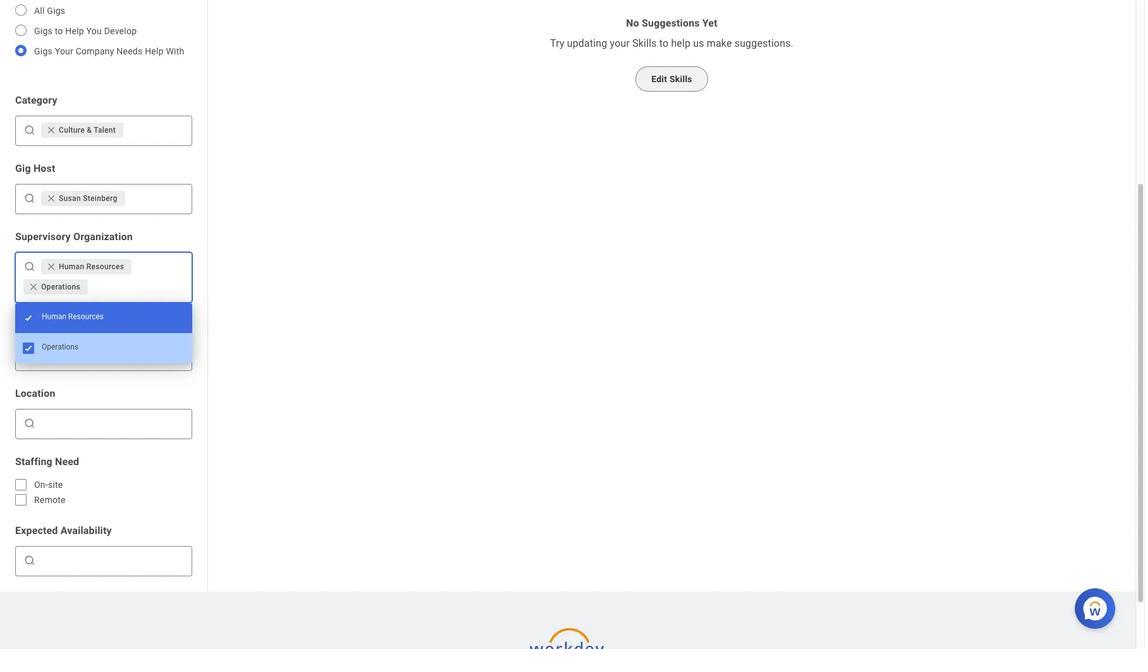 Task type: describe. For each thing, give the bounding box(es) containing it.
edit
[[652, 74, 667, 84]]

make
[[707, 37, 732, 49]]

0 vertical spatial to
[[55, 26, 63, 36]]

search image for gig host
[[23, 192, 36, 205]]

needs
[[117, 46, 143, 56]]

culture & talent button
[[41, 123, 123, 138]]

gig for gig type
[[15, 319, 31, 331]]

your
[[610, 37, 630, 49]]

human resources option
[[15, 303, 192, 333]]

remove image for culture & talent
[[46, 125, 56, 135]]

search image for location
[[23, 417, 36, 430]]

us
[[693, 37, 704, 49]]

human inside option
[[42, 312, 66, 321]]

gig for gig host
[[15, 163, 31, 175]]

skills inside button
[[670, 74, 692, 84]]

edit skills button
[[636, 66, 708, 92]]

operations inside operations option
[[42, 343, 79, 352]]

remove image for operations
[[28, 282, 41, 292]]

category
[[15, 94, 57, 106]]

search image for category
[[23, 124, 36, 137]]

human resources button
[[41, 259, 132, 275]]

gigs to help you develop
[[34, 26, 137, 36]]

yet
[[703, 17, 718, 29]]

operations inside operations button
[[41, 283, 80, 292]]

staffing need
[[15, 456, 79, 468]]

culture
[[59, 126, 85, 135]]

gig host
[[15, 163, 55, 175]]

suggestions.
[[735, 37, 794, 49]]

gig type
[[15, 319, 56, 331]]

remove image for culture & talent
[[46, 125, 59, 135]]

suggestions
[[642, 17, 700, 29]]

staffing
[[15, 456, 52, 468]]

human inside button
[[59, 262, 84, 271]]

supervisory
[[15, 231, 71, 243]]

gigs your company needs help with
[[34, 46, 184, 56]]

expected
[[15, 525, 58, 537]]

all
[[34, 6, 45, 16]]

list box containing human resources
[[15, 303, 192, 364]]

gigs for your
[[34, 46, 52, 56]]

on-site
[[34, 480, 63, 490]]

you
[[86, 26, 102, 36]]

talent
[[94, 126, 116, 135]]

supervisory organization
[[15, 231, 133, 243]]

susan steinberg
[[59, 194, 117, 203]]

site
[[48, 480, 63, 490]]

0 horizontal spatial skills
[[633, 37, 657, 49]]

type
[[33, 319, 56, 331]]



Task type: vqa. For each thing, say whether or not it's contained in the screenshot.
bottom Gig
yes



Task type: locate. For each thing, give the bounding box(es) containing it.
operations down human resources button
[[41, 283, 80, 292]]

1 vertical spatial operations
[[42, 343, 79, 352]]

1 vertical spatial help
[[145, 46, 164, 56]]

remove image inside operations button
[[28, 282, 41, 292]]

1 vertical spatial human
[[42, 312, 66, 321]]

1 vertical spatial gigs
[[34, 26, 52, 36]]

1 vertical spatial press left arrow to navigate selected items field
[[128, 188, 187, 209]]

press left arrow to navigate selected items field right steinberg
[[128, 188, 187, 209]]

resources inside button
[[86, 262, 124, 271]]

organization
[[73, 231, 133, 243]]

all gigs
[[34, 6, 65, 16]]

search image down gig host
[[23, 192, 36, 205]]

remove image up gig type
[[28, 282, 41, 292]]

help
[[65, 26, 84, 36], [145, 46, 164, 56]]

resources inside option
[[68, 312, 104, 321]]

0 horizontal spatial to
[[55, 26, 63, 36]]

remove image
[[46, 125, 56, 135], [46, 262, 59, 272], [46, 262, 56, 272], [28, 282, 39, 292]]

operations
[[41, 283, 80, 292], [42, 343, 79, 352]]

search image down gig type
[[23, 349, 36, 362]]

company
[[76, 46, 114, 56]]

2 search image from the top
[[23, 261, 36, 273]]

1 horizontal spatial help
[[145, 46, 164, 56]]

human
[[59, 262, 84, 271], [42, 312, 66, 321]]

1 vertical spatial gig
[[15, 319, 31, 331]]

0 vertical spatial operations
[[41, 283, 80, 292]]

edit skills
[[652, 74, 692, 84]]

1 vertical spatial search image
[[23, 417, 36, 430]]

to left help
[[660, 37, 669, 49]]

1 search image from the top
[[23, 124, 36, 137]]

to up "your"
[[55, 26, 63, 36]]

0 vertical spatial help
[[65, 26, 84, 36]]

location
[[15, 388, 55, 400]]

no
[[626, 17, 639, 29]]

2 gig from the top
[[15, 319, 31, 331]]

help left with
[[145, 46, 164, 56]]

press left arrow to navigate selected items field up 'human resources' option
[[90, 277, 187, 297]]

on-
[[34, 480, 48, 490]]

human resources down organization
[[59, 262, 124, 271]]

remove image inside "culture & talent" button
[[46, 125, 59, 135]]

remove image down host
[[46, 194, 59, 204]]

human resources inside button
[[59, 262, 124, 271]]

press left arrow to navigate selected items field
[[126, 120, 187, 140], [128, 188, 187, 209], [90, 277, 187, 297]]

gig left host
[[15, 163, 31, 175]]

try updating your skills to help us make suggestions.
[[550, 37, 794, 49]]

human up operations button
[[59, 262, 84, 271]]

remove image
[[46, 125, 59, 135], [46, 194, 59, 204], [46, 194, 56, 204], [28, 282, 41, 292]]

your
[[55, 46, 73, 56]]

gigs left "your"
[[34, 46, 52, 56]]

skills down no
[[633, 37, 657, 49]]

0 vertical spatial press left arrow to navigate selected items field
[[126, 120, 187, 140]]

1 vertical spatial skills
[[670, 74, 692, 84]]

search image down category
[[23, 124, 36, 137]]

culture & talent
[[59, 126, 116, 135]]

help
[[671, 37, 691, 49]]

host
[[33, 163, 55, 175]]

search image down the location
[[23, 417, 36, 430]]

resources down organization
[[86, 262, 124, 271]]

0 vertical spatial resources
[[86, 262, 124, 271]]

gigs
[[47, 6, 65, 16], [34, 26, 52, 36], [34, 46, 52, 56]]

resources up operations option
[[68, 312, 104, 321]]

with
[[166, 46, 184, 56]]

skills right edit
[[670, 74, 692, 84]]

remote
[[34, 495, 66, 505]]

0 vertical spatial human resources
[[59, 262, 124, 271]]

gigs right all
[[47, 6, 65, 16]]

remove image inside "culture & talent" button
[[46, 125, 56, 135]]

expected availability
[[15, 525, 112, 537]]

2 vertical spatial gigs
[[34, 46, 52, 56]]

logo image
[[530, 622, 606, 650]]

availability
[[60, 525, 112, 537]]

no suggestions yet
[[626, 17, 718, 29]]

updating
[[567, 37, 608, 49]]

0 vertical spatial search image
[[23, 124, 36, 137]]

0 horizontal spatial help
[[65, 26, 84, 36]]

1 horizontal spatial to
[[660, 37, 669, 49]]

gigs for to
[[34, 26, 52, 36]]

1 gig from the top
[[15, 163, 31, 175]]

search image for gig type
[[23, 349, 36, 362]]

help left you
[[65, 26, 84, 36]]

1 vertical spatial to
[[660, 37, 669, 49]]

operations button
[[23, 280, 88, 295]]

susan steinberg button
[[41, 191, 125, 206]]

list box
[[15, 303, 192, 364]]

3 search image from the top
[[23, 349, 36, 362]]

human resources
[[59, 262, 124, 271], [42, 312, 104, 321]]

try
[[550, 37, 565, 49]]

2 search image from the top
[[23, 417, 36, 430]]

gig
[[15, 163, 31, 175], [15, 319, 31, 331]]

remove image for susan steinberg
[[46, 194, 59, 204]]

to
[[55, 26, 63, 36], [660, 37, 669, 49]]

remove image for operations
[[28, 282, 39, 292]]

need
[[55, 456, 79, 468]]

2 vertical spatial press left arrow to navigate selected items field
[[90, 277, 187, 297]]

human down operations button
[[42, 312, 66, 321]]

develop
[[104, 26, 137, 36]]

press left arrow to navigate selected items field right talent
[[126, 120, 187, 140]]

0 vertical spatial skills
[[633, 37, 657, 49]]

search image
[[23, 124, 36, 137], [23, 417, 36, 430]]

search image down expected
[[23, 555, 36, 567]]

1 vertical spatial human resources
[[42, 312, 104, 321]]

human resources inside option
[[42, 312, 104, 321]]

gigs down all
[[34, 26, 52, 36]]

operations option
[[15, 333, 192, 364]]

0 vertical spatial human
[[59, 262, 84, 271]]

resources
[[86, 262, 124, 271], [68, 312, 104, 321]]

&
[[87, 126, 92, 135]]

search image for expected availability
[[23, 555, 36, 567]]

operations down type
[[42, 343, 79, 352]]

susan
[[59, 194, 81, 203]]

1 search image from the top
[[23, 192, 36, 205]]

search image down supervisory
[[23, 261, 36, 273]]

1 vertical spatial resources
[[68, 312, 104, 321]]

remove image for human resources
[[46, 262, 56, 272]]

None field
[[126, 124, 187, 137], [128, 192, 187, 205], [90, 281, 187, 293], [39, 345, 187, 366], [39, 414, 187, 434], [39, 417, 187, 430], [39, 551, 187, 571], [39, 555, 187, 567], [126, 124, 187, 137], [128, 192, 187, 205], [90, 281, 187, 293], [39, 345, 187, 366], [39, 414, 187, 434], [39, 417, 187, 430], [39, 551, 187, 571], [39, 555, 187, 567]]

skills
[[633, 37, 657, 49], [670, 74, 692, 84]]

press left arrow to navigate selected items field for category
[[126, 120, 187, 140]]

human resources down operations button
[[42, 312, 104, 321]]

remove image down category
[[46, 125, 59, 135]]

gig left type
[[15, 319, 31, 331]]

1 horizontal spatial skills
[[670, 74, 692, 84]]

0 vertical spatial gigs
[[47, 6, 65, 16]]

4 search image from the top
[[23, 555, 36, 567]]

0 vertical spatial gig
[[15, 163, 31, 175]]

remove image left susan
[[46, 194, 56, 204]]

press left arrow to navigate selected items field for gig host
[[128, 188, 187, 209]]

search image
[[23, 192, 36, 205], [23, 261, 36, 273], [23, 349, 36, 362], [23, 555, 36, 567]]

remove image inside operations button
[[28, 282, 39, 292]]

steinberg
[[83, 194, 117, 203]]



